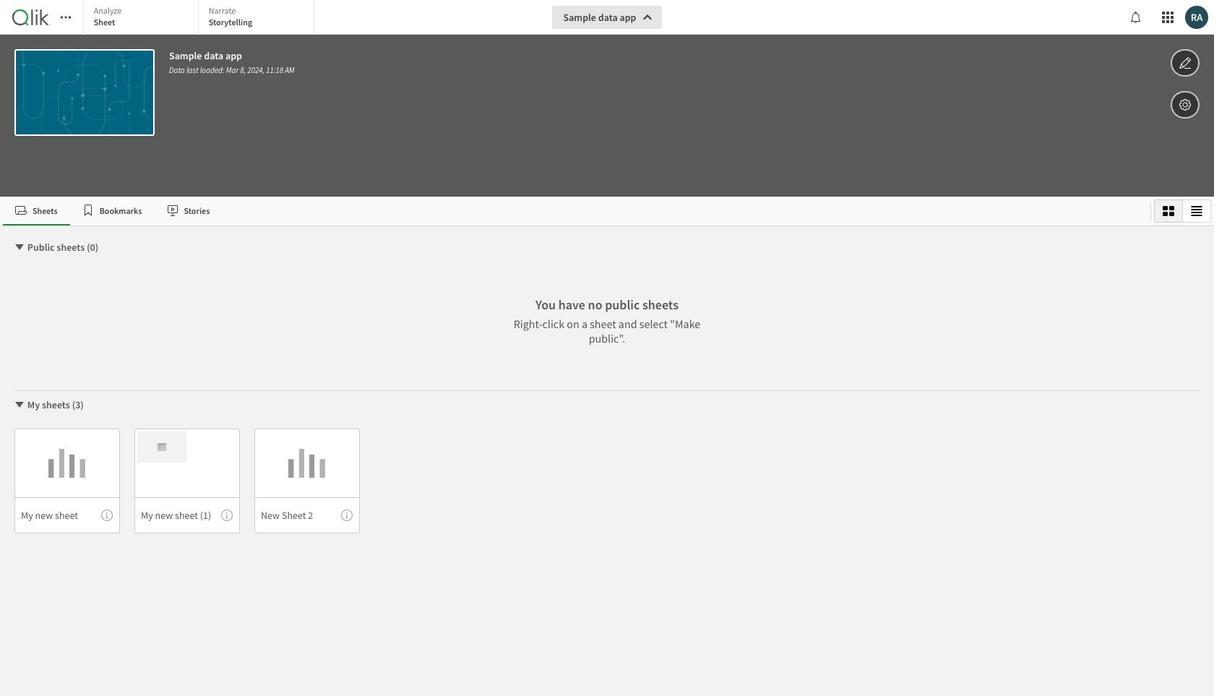 Task type: locate. For each thing, give the bounding box(es) containing it.
tooltip inside the my new sheet (1) sheet is selected. press the spacebar or enter key to open my new sheet (1) sheet. use the right and left arrow keys to navigate. element
[[221, 510, 233, 521]]

1 horizontal spatial tooltip
[[221, 510, 233, 521]]

menu item for the my new sheet (1) sheet is selected. press the spacebar or enter key to open my new sheet (1) sheet. use the right and left arrow keys to navigate. element
[[134, 497, 240, 534]]

0 horizontal spatial tooltip
[[101, 510, 113, 521]]

my new sheet (1) sheet is selected. press the spacebar or enter key to open my new sheet (1) sheet. use the right and left arrow keys to navigate. element
[[134, 429, 240, 534]]

2 menu item from the left
[[134, 497, 240, 534]]

grid view image
[[1163, 205, 1175, 217]]

1 menu item from the left
[[14, 497, 120, 534]]

tooltip for menu item for the my new sheet (1) sheet is selected. press the spacebar or enter key to open my new sheet (1) sheet. use the right and left arrow keys to navigate. element
[[221, 510, 233, 521]]

group
[[1155, 200, 1212, 223]]

menu item
[[14, 497, 120, 534], [134, 497, 240, 534], [254, 497, 360, 534]]

2 horizontal spatial tooltip
[[341, 510, 353, 521]]

list view image
[[1191, 205, 1203, 217]]

1 horizontal spatial menu item
[[134, 497, 240, 534]]

app options image
[[1179, 96, 1192, 114]]

0 horizontal spatial menu item
[[14, 497, 120, 534]]

2 horizontal spatial menu item
[[254, 497, 360, 534]]

collapse image
[[14, 241, 25, 253], [14, 399, 25, 411]]

menu item for the my new sheet sheet is selected. press the spacebar or enter key to open my new sheet sheet. use the right and left arrow keys to navigate. element
[[14, 497, 120, 534]]

2 tooltip from the left
[[221, 510, 233, 521]]

tooltip
[[101, 510, 113, 521], [221, 510, 233, 521], [341, 510, 353, 521]]

1 tooltip from the left
[[101, 510, 113, 521]]

tooltip inside new sheet 2 sheet is selected. press the spacebar or enter key to open new sheet 2 sheet. use the right and left arrow keys to navigate. element
[[341, 510, 353, 521]]

tooltip inside the my new sheet sheet is selected. press the spacebar or enter key to open my new sheet sheet. use the right and left arrow keys to navigate. element
[[101, 510, 113, 521]]

tooltip for menu item associated with the my new sheet sheet is selected. press the spacebar or enter key to open my new sheet sheet. use the right and left arrow keys to navigate. element
[[101, 510, 113, 521]]

1 vertical spatial collapse image
[[14, 399, 25, 411]]

0 vertical spatial collapse image
[[14, 241, 25, 253]]

2 collapse image from the top
[[14, 399, 25, 411]]

toolbar
[[0, 0, 1215, 197]]

3 tooltip from the left
[[341, 510, 353, 521]]

3 menu item from the left
[[254, 497, 360, 534]]

application
[[0, 0, 1215, 696]]

tab list
[[83, 0, 318, 36], [3, 197, 1145, 226]]



Task type: vqa. For each thing, say whether or not it's contained in the screenshot.
the right "tooltip"
yes



Task type: describe. For each thing, give the bounding box(es) containing it.
edit image
[[1179, 54, 1192, 72]]

menu item for new sheet 2 sheet is selected. press the spacebar or enter key to open new sheet 2 sheet. use the right and left arrow keys to navigate. element
[[254, 497, 360, 534]]

new sheet 2 sheet is selected. press the spacebar or enter key to open new sheet 2 sheet. use the right and left arrow keys to navigate. element
[[254, 429, 360, 534]]

tooltip for menu item for new sheet 2 sheet is selected. press the spacebar or enter key to open new sheet 2 sheet. use the right and left arrow keys to navigate. element
[[341, 510, 353, 521]]

0 vertical spatial tab list
[[83, 0, 318, 36]]

1 collapse image from the top
[[14, 241, 25, 253]]

my new sheet sheet is selected. press the spacebar or enter key to open my new sheet sheet. use the right and left arrow keys to navigate. element
[[14, 429, 120, 534]]

1 vertical spatial tab list
[[3, 197, 1145, 226]]



